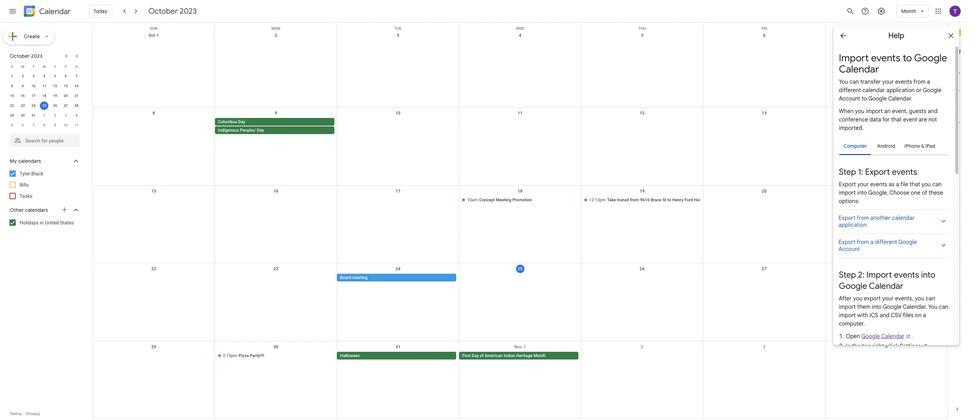 Task type: describe. For each thing, give the bounding box(es) containing it.
row containing sun
[[93, 23, 948, 31]]

other calendars
[[10, 207, 48, 213]]

today button
[[89, 3, 112, 20]]

states
[[60, 220, 74, 226]]

12 element
[[51, 82, 59, 90]]

promotion
[[512, 197, 532, 202]]

main drawer image
[[8, 7, 17, 15]]

month button
[[897, 3, 929, 20]]

holidays
[[20, 220, 39, 226]]

nov 1
[[515, 344, 526, 349]]

1 vertical spatial 20
[[762, 189, 767, 194]]

14 for sun
[[884, 111, 889, 116]]

12 for sun
[[640, 111, 645, 116]]

28 element
[[72, 102, 81, 110]]

november 10 element
[[62, 121, 70, 130]]

american
[[485, 353, 503, 358]]

28
[[75, 104, 79, 108]]

1 right 'nov'
[[523, 344, 526, 349]]

united
[[45, 220, 59, 226]]

1 horizontal spatial 23
[[273, 267, 278, 271]]

25, today element
[[40, 102, 48, 110]]

calendars for other calendars
[[25, 207, 48, 213]]

privacy link
[[26, 411, 40, 416]]

november 4 element
[[72, 111, 81, 120]]

oct 1
[[149, 33, 159, 38]]

calendars for my calendars
[[18, 158, 41, 164]]

1 up 15 element
[[11, 74, 13, 78]]

other
[[10, 207, 24, 213]]

first day of american indian heritage month
[[462, 353, 546, 358]]

ford
[[685, 197, 693, 202]]

month inside button
[[534, 353, 546, 358]]

1 right oct
[[157, 33, 159, 38]]

columbus
[[218, 120, 237, 124]]

10 for sun
[[396, 111, 401, 116]]

16 inside grid
[[273, 189, 278, 194]]

terms link
[[10, 411, 22, 416]]

november 1 element
[[40, 111, 48, 120]]

fri
[[762, 26, 767, 31]]

calendar element
[[22, 4, 71, 20]]

0 vertical spatial october
[[148, 6, 178, 16]]

20 element
[[62, 92, 70, 100]]

november 2 element
[[51, 111, 59, 120]]

pizza
[[239, 353, 249, 358]]

0 vertical spatial 23
[[21, 104, 25, 108]]

11 inside november 11 'element'
[[75, 123, 79, 127]]

2 s from the left
[[75, 65, 78, 68]]

first day of american indian heritage month button
[[459, 352, 579, 360]]

1 down 25, today element
[[43, 113, 45, 117]]

1 s from the left
[[11, 65, 13, 68]]

indian
[[504, 353, 515, 358]]

privacy
[[26, 411, 40, 416]]

0 horizontal spatial 2023
[[31, 53, 43, 59]]

19 inside october 2023 grid
[[53, 94, 57, 98]]

10 inside november 10 "element"
[[64, 123, 68, 127]]

8 for sun
[[153, 111, 155, 116]]

13 for sun
[[762, 111, 767, 116]]

board
[[340, 275, 351, 280]]

22 inside october 2023 grid
[[10, 104, 14, 108]]

st
[[663, 197, 667, 202]]

29 element
[[8, 111, 16, 120]]

cell containing columbus day
[[215, 118, 337, 135]]

create button
[[3, 28, 55, 45]]

concept
[[479, 197, 495, 202]]

1 vertical spatial october
[[10, 53, 30, 59]]

12:13pm take transit from 9616 brace st to henry ford hospital
[[589, 197, 710, 202]]

november 8 element
[[40, 121, 48, 130]]

27 inside "element"
[[64, 104, 68, 108]]

21 inside october 2023 grid
[[75, 94, 79, 98]]

16 inside october 2023 grid
[[21, 94, 25, 98]]

8 for october 2023
[[11, 84, 13, 88]]

0 vertical spatial 2023
[[180, 6, 197, 16]]

my
[[10, 158, 17, 164]]

11 for sun
[[518, 111, 523, 116]]

henry
[[672, 197, 684, 202]]

holidays in united states
[[20, 220, 74, 226]]

in
[[40, 220, 44, 226]]

from
[[630, 197, 639, 202]]

tasks
[[20, 193, 32, 199]]

31 for nov 1
[[396, 344, 401, 349]]

my calendars list
[[1, 168, 87, 202]]

17 inside october 2023 grid
[[32, 94, 36, 98]]

27 inside grid
[[762, 267, 767, 271]]

sun
[[150, 26, 157, 31]]

15 inside grid
[[151, 189, 156, 194]]

2 t from the left
[[54, 65, 56, 68]]

halloween
[[340, 353, 360, 358]]

calendar
[[39, 6, 71, 16]]

party!!!!
[[250, 353, 264, 358]]

31 for 1
[[32, 113, 36, 117]]

5:15pm
[[223, 353, 237, 358]]

13 for october 2023
[[64, 84, 68, 88]]

1 horizontal spatial day
[[257, 128, 264, 133]]

november 5 element
[[8, 121, 16, 130]]

0 horizontal spatial 20
[[64, 94, 68, 98]]

5 for oct 1
[[641, 33, 644, 38]]

1 horizontal spatial 7
[[76, 74, 78, 78]]

11 for october 2023
[[42, 84, 46, 88]]

f
[[65, 65, 67, 68]]

grid containing oct 1
[[92, 23, 948, 419]]

6 for 1
[[65, 74, 67, 78]]

to
[[668, 197, 671, 202]]

18 element
[[40, 92, 48, 100]]

meeting
[[352, 275, 368, 280]]

17 inside grid
[[396, 189, 401, 194]]

26 inside grid
[[640, 267, 645, 271]]

my calendars
[[10, 158, 41, 164]]

11 element
[[40, 82, 48, 90]]

first
[[462, 353, 471, 358]]

0 vertical spatial october 2023
[[148, 6, 197, 16]]

15 inside 15 element
[[10, 94, 14, 98]]

24 element
[[29, 102, 38, 110]]

meeting
[[496, 197, 511, 202]]

october 2023 grid
[[7, 62, 82, 130]]

15 element
[[8, 92, 16, 100]]

hospital
[[694, 197, 710, 202]]

9 for sun
[[275, 111, 277, 116]]

16 element
[[19, 92, 27, 100]]

peoples'
[[240, 128, 256, 133]]

brace
[[651, 197, 662, 202]]

18 inside grid
[[518, 189, 523, 194]]

2 vertical spatial 6
[[22, 123, 24, 127]]

nov
[[515, 344, 522, 349]]



Task type: vqa. For each thing, say whether or not it's contained in the screenshot.
'10' within the November 10 "element"
no



Task type: locate. For each thing, give the bounding box(es) containing it.
12
[[53, 84, 57, 88], [640, 111, 645, 116]]

13 inside grid
[[762, 111, 767, 116]]

take
[[607, 197, 616, 202]]

3
[[397, 33, 399, 38], [33, 74, 35, 78], [65, 113, 67, 117], [763, 344, 766, 349]]

18 up the promotion
[[518, 189, 523, 194]]

day up peoples'
[[238, 120, 245, 124]]

1 vertical spatial 9
[[275, 111, 277, 116]]

1 vertical spatial 30
[[273, 344, 278, 349]]

s left m
[[11, 65, 13, 68]]

2 vertical spatial 8
[[43, 123, 45, 127]]

1
[[157, 33, 159, 38], [11, 74, 13, 78], [43, 113, 45, 117], [523, 344, 526, 349]]

6 inside grid
[[763, 33, 766, 38]]

0 vertical spatial 8
[[11, 84, 13, 88]]

1 vertical spatial day
[[257, 128, 264, 133]]

5 down 29 element
[[11, 123, 13, 127]]

14 inside grid
[[884, 111, 889, 116]]

0 vertical spatial 21
[[75, 94, 79, 98]]

6 down fri
[[763, 33, 766, 38]]

w
[[43, 65, 46, 68]]

0 horizontal spatial 10
[[32, 84, 36, 88]]

0 horizontal spatial 18
[[42, 94, 46, 98]]

tyler black
[[20, 171, 43, 176]]

18 inside row group
[[42, 94, 46, 98]]

0 horizontal spatial 7
[[33, 123, 35, 127]]

29 inside grid
[[151, 344, 156, 349]]

12 inside october 2023 grid
[[53, 84, 57, 88]]

t
[[32, 65, 35, 68], [54, 65, 56, 68]]

30
[[21, 113, 25, 117], [273, 344, 278, 349]]

24
[[32, 104, 36, 108], [396, 267, 401, 271]]

day for first
[[472, 353, 479, 358]]

2 vertical spatial 11
[[75, 123, 79, 127]]

wed
[[516, 26, 524, 31]]

0 horizontal spatial 13
[[64, 84, 68, 88]]

7 up 14 element
[[76, 74, 78, 78]]

7 down 31 element
[[33, 123, 35, 127]]

1 horizontal spatial 18
[[518, 189, 523, 194]]

columbus day button
[[215, 118, 334, 126]]

0 horizontal spatial month
[[534, 353, 546, 358]]

0 vertical spatial 18
[[42, 94, 46, 98]]

31 down 24 element
[[32, 113, 36, 117]]

1 horizontal spatial 9
[[54, 123, 56, 127]]

row group
[[7, 71, 82, 130]]

0 horizontal spatial 12
[[53, 84, 57, 88]]

october up m
[[10, 53, 30, 59]]

27
[[64, 104, 68, 108], [762, 267, 767, 271]]

1 horizontal spatial 19
[[640, 189, 645, 194]]

1 horizontal spatial 22
[[151, 267, 156, 271]]

november 7 element
[[29, 121, 38, 130]]

24 up board meeting button
[[396, 267, 401, 271]]

sat column header
[[826, 23, 948, 31]]

29 for 1
[[10, 113, 14, 117]]

2 vertical spatial 5
[[11, 123, 13, 127]]

None search field
[[0, 132, 87, 147]]

5 inside grid
[[641, 33, 644, 38]]

calendar heading
[[38, 6, 71, 16]]

november 6 element
[[19, 121, 27, 130]]

0 horizontal spatial 31
[[32, 113, 36, 117]]

terms – privacy
[[10, 411, 40, 416]]

transit
[[617, 197, 629, 202]]

2 horizontal spatial day
[[472, 353, 479, 358]]

0 horizontal spatial day
[[238, 120, 245, 124]]

9616
[[640, 197, 650, 202]]

14 element
[[72, 82, 81, 90]]

1 vertical spatial october 2023
[[10, 53, 43, 59]]

11 inside 11 element
[[42, 84, 46, 88]]

31
[[32, 113, 36, 117], [396, 344, 401, 349]]

0 horizontal spatial 29
[[10, 113, 14, 117]]

1 horizontal spatial 29
[[151, 344, 156, 349]]

2 horizontal spatial 8
[[153, 111, 155, 116]]

31 inside grid
[[396, 344, 401, 349]]

23 element
[[19, 102, 27, 110]]

1 horizontal spatial 21
[[884, 189, 889, 194]]

2 horizontal spatial 11
[[518, 111, 523, 116]]

10am concept meeting promotion
[[467, 197, 532, 202]]

17 element
[[29, 92, 38, 100]]

19 element
[[51, 92, 59, 100]]

0 horizontal spatial 17
[[32, 94, 36, 98]]

0 vertical spatial 13
[[64, 84, 68, 88]]

1 vertical spatial 11
[[518, 111, 523, 116]]

board meeting button
[[337, 274, 456, 282]]

t left the f
[[54, 65, 56, 68]]

1 vertical spatial 6
[[65, 74, 67, 78]]

0 horizontal spatial 23
[[21, 104, 25, 108]]

1 t from the left
[[32, 65, 35, 68]]

calendars inside dropdown button
[[25, 207, 48, 213]]

0 horizontal spatial 15
[[10, 94, 14, 98]]

24 down 17 element at the left of the page
[[32, 104, 36, 108]]

1 vertical spatial 31
[[396, 344, 401, 349]]

indigenous peoples' day button
[[215, 127, 334, 134]]

9 down november 2 element
[[54, 123, 56, 127]]

1 horizontal spatial 11
[[75, 123, 79, 127]]

31 element
[[29, 111, 38, 120]]

5 up the 12 element at the top left of page
[[54, 74, 56, 78]]

9 inside grid
[[275, 111, 277, 116]]

1 horizontal spatial 15
[[151, 189, 156, 194]]

month inside popup button
[[901, 8, 916, 14]]

day for columbus
[[238, 120, 245, 124]]

18
[[42, 94, 46, 98], [518, 189, 523, 194]]

6 for oct 1
[[763, 33, 766, 38]]

1 vertical spatial 25
[[518, 267, 523, 271]]

13
[[64, 84, 68, 88], [762, 111, 767, 116]]

1 vertical spatial calendars
[[25, 207, 48, 213]]

0 vertical spatial 22
[[10, 104, 14, 108]]

1 horizontal spatial 10
[[64, 123, 68, 127]]

1 vertical spatial 22
[[151, 267, 156, 271]]

8 inside row
[[43, 123, 45, 127]]

0 vertical spatial 10
[[32, 84, 36, 88]]

11
[[42, 84, 46, 88], [518, 111, 523, 116], [75, 123, 79, 127]]

9 inside row
[[54, 123, 56, 127]]

19 inside grid
[[640, 189, 645, 194]]

october 2023 up sun
[[148, 6, 197, 16]]

6 down the f
[[65, 74, 67, 78]]

1 horizontal spatial 8
[[43, 123, 45, 127]]

november 11 element
[[72, 121, 81, 130]]

1 vertical spatial 21
[[884, 189, 889, 194]]

m
[[21, 65, 24, 68]]

1 horizontal spatial 17
[[396, 189, 401, 194]]

0 vertical spatial 31
[[32, 113, 36, 117]]

tab list
[[948, 23, 967, 400]]

0 horizontal spatial 24
[[32, 104, 36, 108]]

14
[[75, 84, 79, 88], [884, 111, 889, 116]]

14 inside october 2023 grid
[[75, 84, 79, 88]]

2 horizontal spatial 10
[[396, 111, 401, 116]]

22 inside grid
[[151, 267, 156, 271]]

of
[[480, 353, 484, 358]]

november 9 element
[[51, 121, 59, 130]]

29
[[10, 113, 14, 117], [151, 344, 156, 349]]

10 element
[[29, 82, 38, 90]]

support image
[[861, 7, 870, 15]]

0 vertical spatial 11
[[42, 84, 46, 88]]

grid
[[92, 23, 948, 419]]

0 horizontal spatial 9
[[22, 84, 24, 88]]

heritage
[[516, 353, 533, 358]]

0 vertical spatial 12
[[53, 84, 57, 88]]

0 horizontal spatial t
[[32, 65, 35, 68]]

0 horizontal spatial 6
[[22, 123, 24, 127]]

30 for nov 1
[[273, 344, 278, 349]]

day inside button
[[472, 353, 479, 358]]

21 inside grid
[[884, 189, 889, 194]]

9 for october 2023
[[22, 84, 24, 88]]

15
[[10, 94, 14, 98], [151, 189, 156, 194]]

1 horizontal spatial t
[[54, 65, 56, 68]]

23
[[21, 104, 25, 108], [273, 267, 278, 271]]

calendars
[[18, 158, 41, 164], [25, 207, 48, 213]]

2 horizontal spatial 6
[[763, 33, 766, 38]]

1 horizontal spatial s
[[75, 65, 78, 68]]

0 vertical spatial 27
[[64, 104, 68, 108]]

1 vertical spatial 2023
[[31, 53, 43, 59]]

terms
[[10, 411, 22, 416]]

row containing s
[[7, 62, 82, 71]]

10
[[32, 84, 36, 88], [396, 111, 401, 116], [64, 123, 68, 127]]

settings menu image
[[877, 7, 886, 15]]

other calendars button
[[1, 205, 87, 216]]

26 inside "element"
[[53, 104, 57, 108]]

1 horizontal spatial 25
[[518, 267, 523, 271]]

row
[[93, 23, 948, 31], [93, 30, 948, 108], [7, 62, 82, 71], [7, 71, 82, 81], [7, 81, 82, 91], [7, 91, 82, 101], [7, 101, 82, 111], [93, 108, 948, 186], [7, 111, 82, 120], [7, 120, 82, 130], [93, 186, 948, 263], [93, 263, 948, 341], [93, 341, 948, 419]]

31 inside row group
[[32, 113, 36, 117]]

november 3 element
[[62, 111, 70, 120]]

1 vertical spatial 17
[[396, 189, 401, 194]]

20
[[64, 94, 68, 98], [762, 189, 767, 194]]

day right peoples'
[[257, 128, 264, 133]]

21 element
[[72, 92, 81, 100]]

1 horizontal spatial 26
[[640, 267, 645, 271]]

row containing oct 1
[[93, 30, 948, 108]]

10 inside grid
[[396, 111, 401, 116]]

11 inside grid
[[518, 111, 523, 116]]

7
[[76, 74, 78, 78], [33, 123, 35, 127]]

tyler
[[20, 171, 30, 176]]

2 horizontal spatial 5
[[641, 33, 644, 38]]

12 inside grid
[[640, 111, 645, 116]]

bills
[[20, 182, 29, 188]]

19 up 9616
[[640, 189, 645, 194]]

30 element
[[19, 111, 27, 120]]

my calendars button
[[1, 155, 87, 167]]

1 vertical spatial 7
[[33, 123, 35, 127]]

10 for october 2023
[[32, 84, 36, 88]]

black
[[31, 171, 43, 176]]

0 vertical spatial 7
[[76, 74, 78, 78]]

13 element
[[62, 82, 70, 90]]

indigenous
[[218, 128, 239, 133]]

31 up halloween button
[[396, 344, 401, 349]]

8 inside grid
[[153, 111, 155, 116]]

halloween button
[[337, 352, 456, 360]]

thu
[[639, 26, 646, 31]]

1 vertical spatial 15
[[151, 189, 156, 194]]

october
[[148, 6, 178, 16], [10, 53, 30, 59]]

27 element
[[62, 102, 70, 110]]

24 inside grid
[[396, 267, 401, 271]]

2 vertical spatial 10
[[64, 123, 68, 127]]

0 vertical spatial day
[[238, 120, 245, 124]]

0 horizontal spatial 19
[[53, 94, 57, 98]]

0 vertical spatial 26
[[53, 104, 57, 108]]

1 vertical spatial 26
[[640, 267, 645, 271]]

0 vertical spatial 9
[[22, 84, 24, 88]]

9 up columbus day button
[[275, 111, 277, 116]]

1 horizontal spatial 16
[[273, 189, 278, 194]]

18 down 11 element
[[42, 94, 46, 98]]

0 horizontal spatial october 2023
[[10, 53, 43, 59]]

today
[[93, 8, 107, 14]]

day left the of
[[472, 353, 479, 358]]

24 inside october 2023 grid
[[32, 104, 36, 108]]

create
[[24, 33, 40, 40]]

13 inside october 2023 grid
[[64, 84, 68, 88]]

1 vertical spatial 10
[[396, 111, 401, 116]]

board meeting
[[340, 275, 368, 280]]

0 horizontal spatial 25
[[42, 104, 46, 108]]

sat
[[883, 26, 890, 31]]

t left w
[[32, 65, 35, 68]]

29 for nov 1
[[151, 344, 156, 349]]

30 inside grid
[[273, 344, 278, 349]]

0 horizontal spatial 5
[[11, 123, 13, 127]]

calendars up in
[[25, 207, 48, 213]]

month up sat column header
[[901, 8, 916, 14]]

october 2023
[[148, 6, 197, 16], [10, 53, 43, 59]]

row containing 1
[[7, 71, 82, 81]]

0 vertical spatial 6
[[763, 33, 766, 38]]

october 2023 up m
[[10, 53, 43, 59]]

october up sun
[[148, 6, 178, 16]]

29 inside 29 element
[[10, 113, 14, 117]]

0 horizontal spatial 27
[[64, 104, 68, 108]]

1 vertical spatial 8
[[153, 111, 155, 116]]

row containing 5
[[7, 120, 82, 130]]

10am
[[467, 197, 478, 202]]

19 down the 12 element at the top left of page
[[53, 94, 57, 98]]

s right the f
[[75, 65, 78, 68]]

add other calendars image
[[61, 206, 68, 213]]

–
[[23, 411, 25, 416]]

calendars inside dropdown button
[[18, 158, 41, 164]]

30 for 1
[[21, 113, 25, 117]]

1 vertical spatial 14
[[884, 111, 889, 116]]

22 element
[[8, 102, 16, 110]]

1 vertical spatial 19
[[640, 189, 645, 194]]

1 horizontal spatial october 2023
[[148, 6, 197, 16]]

0 vertical spatial month
[[901, 8, 916, 14]]

26 element
[[51, 102, 59, 110]]

1 horizontal spatial 2023
[[180, 6, 197, 16]]

9 up 16 element
[[22, 84, 24, 88]]

30 inside october 2023 grid
[[21, 113, 25, 117]]

0 vertical spatial 5
[[641, 33, 644, 38]]

19
[[53, 94, 57, 98], [640, 189, 645, 194]]

26
[[53, 104, 57, 108], [640, 267, 645, 271]]

8
[[11, 84, 13, 88], [153, 111, 155, 116], [43, 123, 45, 127]]

cell
[[93, 118, 215, 135], [215, 118, 337, 135], [337, 118, 459, 135], [459, 118, 581, 135], [703, 118, 825, 135], [825, 118, 948, 135], [93, 196, 215, 204], [215, 196, 337, 204], [337, 196, 459, 204], [703, 196, 825, 204], [825, 196, 948, 204], [215, 274, 337, 282], [459, 274, 581, 282], [581, 274, 703, 282], [703, 274, 825, 282], [825, 274, 948, 282], [93, 352, 215, 360], [581, 352, 703, 360], [825, 352, 948, 360]]

9
[[22, 84, 24, 88], [275, 111, 277, 116], [54, 123, 56, 127]]

25 inside cell
[[42, 104, 46, 108]]

0 horizontal spatial 14
[[75, 84, 79, 88]]

0 vertical spatial 29
[[10, 113, 14, 117]]

12:13pm
[[589, 197, 606, 202]]

6 down the "30" element
[[22, 123, 24, 127]]

oct
[[149, 33, 155, 38]]

mon
[[271, 26, 280, 31]]

14 for october 2023
[[75, 84, 79, 88]]

5 for 1
[[54, 74, 56, 78]]

5 down thu
[[641, 33, 644, 38]]

12 for october 2023
[[53, 84, 57, 88]]

2 vertical spatial 9
[[54, 123, 56, 127]]

1 vertical spatial 13
[[762, 111, 767, 116]]

10 inside 10 element
[[32, 84, 36, 88]]

22
[[10, 104, 14, 108], [151, 267, 156, 271]]

row group containing 1
[[7, 71, 82, 130]]

25 cell
[[39, 101, 50, 111]]

1 horizontal spatial 20
[[762, 189, 767, 194]]

5
[[641, 33, 644, 38], [54, 74, 56, 78], [11, 123, 13, 127]]

tue
[[395, 26, 402, 31]]

columbus day indigenous peoples' day
[[218, 120, 264, 133]]

Search for people text field
[[14, 134, 76, 147]]

1 horizontal spatial 14
[[884, 111, 889, 116]]

calendars up 'tyler black'
[[18, 158, 41, 164]]

month right heritage
[[534, 353, 546, 358]]

5:15pm pizza party!!!!
[[223, 353, 264, 358]]



